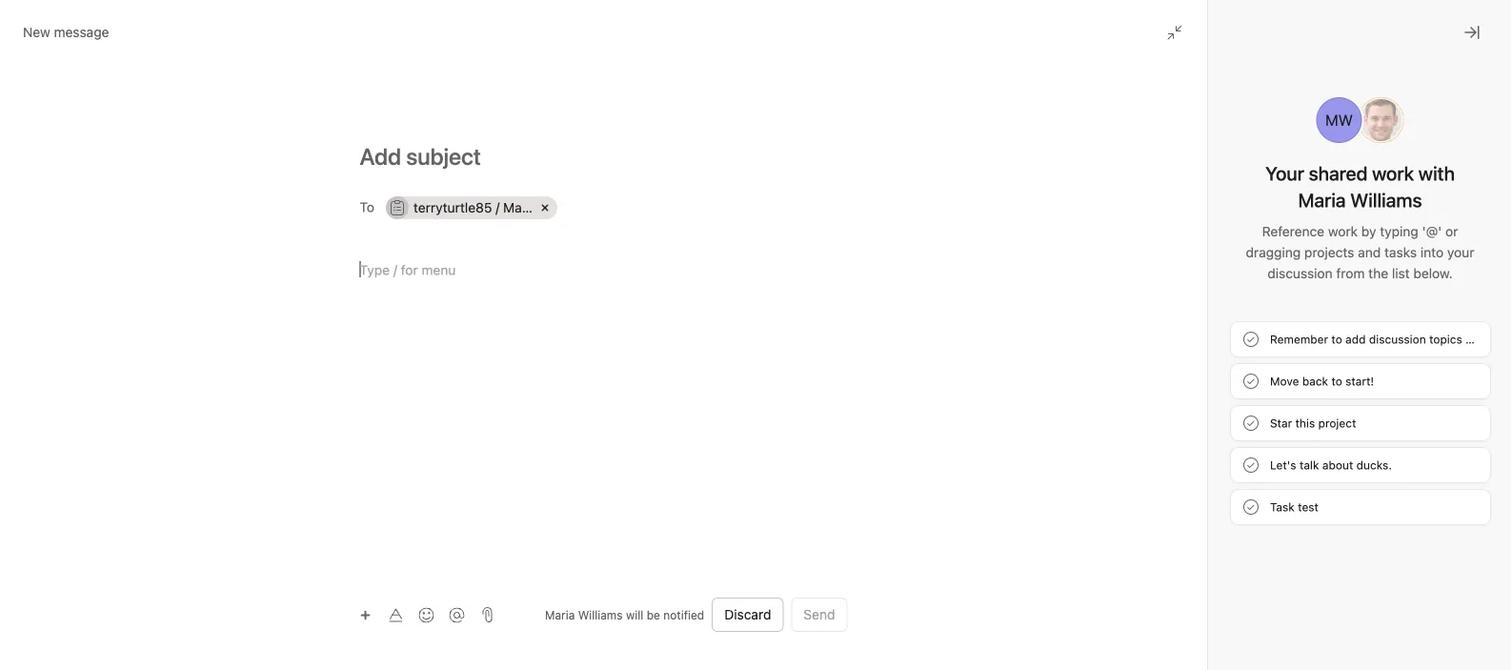 Task type: describe. For each thing, give the bounding box(es) containing it.
send for send
[[804, 607, 836, 622]]

remember to add discussion topics for the ne
[[1271, 333, 1513, 346]]

move back to start!
[[1271, 375, 1375, 388]]

be
[[647, 608, 660, 622]]

this is a great name button
[[1180, 499, 1322, 519]]

into
[[1421, 245, 1444, 260]]

close image
[[1465, 25, 1480, 40]]

shared inside align your team around a shared vision with a project brief and supporting resources.
[[640, 628, 682, 643]]

connect
[[483, 160, 535, 175]]

status update - oct 20 maria williams
[[1180, 572, 1342, 612]]

notified
[[664, 608, 705, 622]]

or inside connect or create a goal to link this project to a larger purpose.
[[539, 160, 552, 175]]

ago inside the latest status update element
[[1255, 323, 1275, 336]]

task
[[1271, 500, 1295, 514]]

status for status update - oct 20
[[1173, 236, 1219, 254]]

goal inside button
[[536, 220, 563, 235]]

status for status update - oct 20 maria williams
[[1180, 572, 1226, 591]]

your inside align your team around a shared vision with a project brief and supporting resources.
[[518, 628, 545, 643]]

/
[[496, 200, 500, 215]]

add goal
[[507, 220, 563, 235]]

ne
[[1505, 333, 1513, 346]]

great for name
[[1242, 500, 1279, 518]]

start!
[[1346, 375, 1375, 388]]

williams inside status update - oct 20 maria williams
[[1219, 596, 1271, 612]]

new message
[[23, 24, 109, 40]]

maria williams
[[1299, 189, 1423, 211]]

maria inside status update - oct 20 maria williams
[[1180, 596, 1215, 612]]

remember
[[1271, 333, 1329, 346]]

terryturtle85 / maria 1:1 cell
[[386, 196, 558, 219]]

this is a great name terry turtle 5 days ago
[[1180, 500, 1322, 540]]

status update - oct 20
[[1173, 236, 1336, 254]]

send message to members button
[[1180, 450, 1373, 469]]

around
[[583, 628, 626, 643]]

topics
[[1430, 333, 1463, 346]]

1 vertical spatial project
[[1319, 417, 1357, 430]]

message.
[[1283, 645, 1351, 663]]

minimize image
[[1168, 25, 1183, 40]]

'@'
[[1423, 224, 1442, 239]]

vision
[[686, 628, 722, 643]]

create
[[555, 160, 594, 175]]

reference
[[1263, 224, 1325, 239]]

align
[[483, 628, 514, 643]]

ago inside this is a great name terry turtle 5 days ago
[[1299, 526, 1319, 539]]

ducks.
[[1357, 459, 1393, 472]]

project inside align your team around a shared vision with a project brief and supporting resources.
[[483, 649, 527, 664]]

or inside reference work by typing '@' or dragging projects and tasks into your discussion from the list below.
[[1446, 224, 1459, 239]]

shared inside your shared work with maria williams
[[1309, 162, 1368, 184]]

projects
[[1305, 245, 1355, 260]]

tt
[[1372, 111, 1391, 129]]

from
[[1337, 265, 1365, 281]]

this is a great name link
[[1180, 500, 1322, 518]]

supporting
[[589, 649, 655, 664]]

terry
[[1180, 524, 1213, 540]]

link
[[654, 160, 675, 175]]

let's talk about ducks.
[[1271, 459, 1393, 472]]

days inside this is a great name terry turtle 5 days ago
[[1271, 526, 1296, 539]]

summary
[[1173, 268, 1236, 284]]

latest status update element
[[1157, 212, 1475, 355]]

1 horizontal spatial maria
[[545, 608, 575, 622]]

task test
[[1271, 500, 1319, 514]]

oct 20
[[1287, 236, 1336, 254]]

this inside connect or create a goal to link this project to a larger purpose.
[[679, 160, 701, 175]]

turtle
[[1216, 524, 1253, 540]]

oct
[[1294, 572, 1320, 591]]

12
[[1212, 323, 1224, 336]]

discard button
[[712, 598, 784, 632]]

talk
[[1300, 459, 1320, 472]]

message for send
[[1220, 450, 1284, 469]]

project inside connect or create a goal to link this project to a larger purpose.
[[705, 160, 748, 175]]

add
[[507, 220, 532, 235]]

discard
[[725, 607, 772, 622]]

purpose.
[[523, 181, 577, 196]]

work inside reference work by typing '@' or dragging projects and tasks into your discussion from the list below.
[[1329, 224, 1358, 239]]

move
[[1271, 375, 1300, 388]]

and inside reference work by typing '@' or dragging projects and tasks into your discussion from the list below.
[[1359, 245, 1382, 260]]

on track
[[1157, 172, 1230, 194]]

1:1
[[541, 200, 557, 215]]

1 vertical spatial discussion
[[1370, 333, 1427, 346]]

at mention image
[[449, 608, 465, 623]]

add
[[1346, 333, 1366, 346]]

a inside this is a great name terry turtle 5 days ago
[[1229, 500, 1238, 518]]

dragging
[[1246, 245, 1301, 260]]

great for message.
[[1242, 645, 1279, 663]]

goal inside connect or create a goal to link this project to a larger purpose.
[[609, 160, 635, 175]]

formatting image
[[388, 608, 404, 623]]

is for this is a great name terry turtle 5 days ago
[[1214, 500, 1226, 518]]

terryturtle85 / maria 1:1 row
[[386, 194, 844, 224]]

star
[[1271, 417, 1293, 430]]

team
[[549, 628, 579, 643]]

12 days ago
[[1212, 323, 1275, 336]]



Task type: vqa. For each thing, say whether or not it's contained in the screenshot.
Test LINK to the bottom
no



Task type: locate. For each thing, give the bounding box(es) containing it.
with inside your shared work with maria williams
[[1419, 162, 1456, 184]]

1 vertical spatial is
[[1214, 645, 1226, 663]]

mw
[[1326, 111, 1354, 129]]

status up maria williams link
[[1180, 572, 1226, 591]]

list box
[[531, 8, 989, 38]]

add goal button
[[483, 211, 567, 245]]

toolbar
[[352, 601, 474, 629]]

let's
[[1271, 459, 1297, 472]]

0 horizontal spatial work
[[1329, 224, 1358, 239]]

your inside reference work by typing '@' or dragging projects and tasks into your discussion from the list below.
[[1448, 245, 1475, 260]]

0 horizontal spatial this
[[679, 160, 701, 175]]

message right new
[[54, 24, 109, 40]]

0 vertical spatial message
[[54, 24, 109, 40]]

- inside status update - oct 20 maria williams
[[1283, 572, 1290, 591]]

your
[[1448, 245, 1475, 260], [518, 628, 545, 643]]

goal
[[609, 160, 635, 175], [536, 220, 563, 235]]

is
[[1214, 500, 1226, 518], [1214, 645, 1226, 663]]

0 vertical spatial your
[[1448, 245, 1475, 260]]

2 horizontal spatial project
[[1319, 417, 1357, 430]]

- left oct 20
[[1277, 236, 1284, 254]]

your right into
[[1448, 245, 1475, 260]]

-
[[1277, 236, 1284, 254], [1283, 572, 1290, 591]]

this right the star
[[1296, 417, 1316, 430]]

1 horizontal spatial work
[[1373, 162, 1415, 184]]

maria williams will be notified
[[545, 608, 705, 622]]

is down maria williams link
[[1214, 645, 1226, 663]]

0 horizontal spatial with
[[725, 628, 751, 643]]

0 horizontal spatial ago
[[1255, 323, 1275, 336]]

0 vertical spatial discussion
[[1268, 265, 1333, 281]]

0 horizontal spatial maria
[[503, 200, 537, 215]]

a
[[598, 160, 605, 175], [768, 160, 775, 175], [1229, 500, 1238, 518], [630, 628, 637, 643], [755, 628, 762, 643], [1229, 645, 1238, 663]]

discussion
[[1268, 265, 1333, 281], [1370, 333, 1427, 346]]

larger
[[483, 181, 519, 196]]

1 horizontal spatial your
[[1448, 245, 1475, 260]]

- inside the latest status update element
[[1277, 236, 1284, 254]]

update up summary
[[1223, 236, 1273, 254]]

work inside your shared work with maria williams
[[1373, 162, 1415, 184]]

to
[[360, 199, 375, 215]]

0 vertical spatial days
[[1227, 323, 1252, 336]]

0 horizontal spatial days
[[1227, 323, 1252, 336]]

2 horizontal spatial maria
[[1180, 596, 1215, 612]]

1 horizontal spatial or
[[1446, 224, 1459, 239]]

discussion inside reference work by typing '@' or dragging projects and tasks into your discussion from the list below.
[[1268, 265, 1333, 281]]

insert an object image
[[360, 610, 371, 621]]

and down by in the right top of the page
[[1359, 245, 1382, 260]]

update up maria williams link
[[1230, 572, 1279, 591]]

or right '@'
[[1446, 224, 1459, 239]]

test
[[1298, 500, 1319, 514]]

work up projects
[[1329, 224, 1358, 239]]

1 vertical spatial status
[[1180, 572, 1226, 591]]

this inside this is a great name terry turtle 5 days ago
[[1180, 500, 1210, 518]]

members
[[1306, 450, 1373, 469]]

share button
[[1321, 81, 1384, 108]]

align your team around a shared vision with a project brief and supporting resources.
[[483, 628, 762, 664]]

0 vertical spatial or
[[539, 160, 552, 175]]

maria down status update - oct 20 button
[[1180, 596, 1215, 612]]

0 vertical spatial status
[[1173, 236, 1219, 254]]

0 horizontal spatial goal
[[536, 220, 563, 235]]

0 vertical spatial with
[[1419, 162, 1456, 184]]

with inside align your team around a shared vision with a project brief and supporting resources.
[[725, 628, 751, 643]]

1
[[1428, 314, 1434, 327]]

1 vertical spatial great
[[1242, 645, 1279, 663]]

1 vertical spatial or
[[1446, 224, 1459, 239]]

and down team
[[562, 649, 585, 664]]

days right 5
[[1271, 526, 1296, 539]]

0 horizontal spatial the
[[1369, 265, 1389, 281]]

0 vertical spatial this
[[1180, 500, 1210, 518]]

is up terry turtle link
[[1214, 500, 1226, 518]]

status inside status update - oct 20 maria williams
[[1180, 572, 1226, 591]]

and
[[1359, 245, 1382, 260], [562, 649, 585, 664]]

your
[[1266, 162, 1305, 184]]

your shared work with maria williams
[[1266, 162, 1456, 211]]

0 vertical spatial -
[[1277, 236, 1284, 254]]

0 horizontal spatial message
[[54, 24, 109, 40]]

this for this is a great name terry turtle 5 days ago
[[1180, 500, 1210, 518]]

reference work by typing '@' or dragging projects and tasks into your discussion from the list below.
[[1246, 224, 1475, 281]]

maria
[[503, 200, 537, 215], [1180, 596, 1215, 612], [545, 608, 575, 622]]

great left 'message.'
[[1242, 645, 1279, 663]]

0 vertical spatial project
[[705, 160, 748, 175]]

1 vertical spatial and
[[562, 649, 585, 664]]

send for send message to members
[[1180, 450, 1216, 469]]

or up purpose.
[[539, 160, 552, 175]]

great up 5
[[1242, 500, 1279, 518]]

ago down name
[[1299, 526, 1319, 539]]

a inside button
[[1229, 645, 1238, 663]]

1 great from the top
[[1242, 500, 1279, 518]]

this
[[679, 160, 701, 175], [1296, 417, 1316, 430]]

0 horizontal spatial and
[[562, 649, 585, 664]]

1 vertical spatial work
[[1329, 224, 1358, 239]]

update
[[1223, 236, 1273, 254], [1230, 572, 1279, 591]]

goal up terryturtle85 / maria 1:1 row
[[609, 160, 635, 175]]

this inside button
[[1180, 645, 1210, 663]]

by
[[1362, 224, 1377, 239]]

send inside button
[[804, 607, 836, 622]]

0 horizontal spatial discussion
[[1268, 265, 1333, 281]]

0 vertical spatial work
[[1373, 162, 1415, 184]]

discussion right add
[[1370, 333, 1427, 346]]

1 vertical spatial message
[[1220, 450, 1284, 469]]

1 this from the top
[[1180, 500, 1210, 518]]

0 horizontal spatial project
[[483, 649, 527, 664]]

1 vertical spatial this
[[1180, 645, 1210, 663]]

for
[[1466, 333, 1481, 346]]

status
[[1173, 236, 1219, 254], [1180, 572, 1226, 591]]

will
[[626, 608, 644, 622]]

1 horizontal spatial with
[[1419, 162, 1456, 184]]

0 vertical spatial and
[[1359, 245, 1382, 260]]

this right link
[[679, 160, 701, 175]]

your up brief on the left of the page
[[518, 628, 545, 643]]

project up "members"
[[1319, 417, 1357, 430]]

great
[[1242, 500, 1279, 518], [1242, 645, 1279, 663]]

0 horizontal spatial williams
[[578, 608, 623, 622]]

maria inside cell
[[503, 200, 537, 215]]

project down align
[[483, 649, 527, 664]]

message
[[54, 24, 109, 40], [1220, 450, 1284, 469]]

shared
[[1309, 162, 1368, 184], [640, 628, 682, 643]]

2 this from the top
[[1180, 645, 1210, 663]]

1 horizontal spatial this
[[1296, 417, 1316, 430]]

resources.
[[659, 649, 724, 664]]

1 horizontal spatial ago
[[1299, 526, 1319, 539]]

Add subject text field
[[337, 141, 871, 172]]

work up maria williams
[[1373, 162, 1415, 184]]

great inside button
[[1242, 645, 1279, 663]]

williams down status update - oct 20 button
[[1219, 596, 1271, 612]]

0 horizontal spatial your
[[518, 628, 545, 643]]

1 is from the top
[[1214, 500, 1226, 518]]

maria up add
[[503, 200, 537, 215]]

williams up around
[[578, 608, 623, 622]]

1 horizontal spatial williams
[[1219, 596, 1271, 612]]

list
[[1393, 265, 1410, 281]]

terryturtle85 / maria 1:1
[[414, 200, 557, 215]]

is inside button
[[1214, 645, 1226, 663]]

1 vertical spatial send
[[804, 607, 836, 622]]

1 horizontal spatial the
[[1484, 333, 1502, 346]]

1 vertical spatial shared
[[640, 628, 682, 643]]

- left oct
[[1283, 572, 1290, 591]]

or
[[539, 160, 552, 175], [1446, 224, 1459, 239]]

connect or create a goal to link this project to a larger purpose.
[[483, 160, 775, 196]]

1 vertical spatial your
[[518, 628, 545, 643]]

1 horizontal spatial discussion
[[1370, 333, 1427, 346]]

0 vertical spatial is
[[1214, 500, 1226, 518]]

star this project
[[1271, 417, 1357, 430]]

new
[[23, 24, 50, 40]]

this down maria williams link
[[1180, 645, 1210, 663]]

about
[[1323, 459, 1354, 472]]

shared up maria williams
[[1309, 162, 1368, 184]]

back
[[1303, 375, 1329, 388]]

1 vertical spatial goal
[[536, 220, 563, 235]]

0 vertical spatial ago
[[1255, 323, 1275, 336]]

days
[[1227, 323, 1252, 336], [1271, 526, 1296, 539]]

work
[[1373, 162, 1415, 184], [1329, 224, 1358, 239]]

2 is from the top
[[1214, 645, 1226, 663]]

0 vertical spatial shared
[[1309, 162, 1368, 184]]

send message to members
[[1180, 450, 1373, 469]]

send button
[[792, 598, 848, 632]]

to
[[638, 160, 651, 175], [752, 160, 764, 175], [1332, 333, 1343, 346], [1332, 375, 1343, 388], [1288, 450, 1302, 469]]

share
[[1345, 88, 1376, 101]]

message for new
[[54, 24, 109, 40]]

update inside status update - oct 20 maria williams
[[1230, 572, 1279, 591]]

1 horizontal spatial shared
[[1309, 162, 1368, 184]]

emoji image
[[419, 608, 434, 623]]

this is a great message.
[[1180, 645, 1351, 663]]

the left the list
[[1369, 265, 1389, 281]]

this for this is a great message.
[[1180, 645, 1210, 663]]

1 vertical spatial with
[[725, 628, 751, 643]]

terryturtle85
[[414, 200, 492, 215]]

name
[[1283, 500, 1322, 518]]

typing
[[1381, 224, 1419, 239]]

ago right 12
[[1255, 323, 1275, 336]]

0 vertical spatial great
[[1242, 500, 1279, 518]]

0 vertical spatial send
[[1180, 450, 1216, 469]]

with up '@'
[[1419, 162, 1456, 184]]

1 horizontal spatial days
[[1271, 526, 1296, 539]]

maria up team
[[545, 608, 575, 622]]

1 horizontal spatial message
[[1220, 450, 1284, 469]]

1 horizontal spatial send
[[1180, 450, 1216, 469]]

1 horizontal spatial goal
[[609, 160, 635, 175]]

5
[[1261, 526, 1268, 539]]

0 vertical spatial goal
[[609, 160, 635, 175]]

1 vertical spatial this
[[1296, 417, 1316, 430]]

tasks
[[1385, 245, 1418, 260]]

days inside the latest status update element
[[1227, 323, 1252, 336]]

1 vertical spatial ago
[[1299, 526, 1319, 539]]

1 button
[[1423, 307, 1458, 334]]

great inside this is a great name terry turtle 5 days ago
[[1242, 500, 1279, 518]]

2 vertical spatial project
[[483, 649, 527, 664]]

ago
[[1255, 323, 1275, 336], [1299, 526, 1319, 539]]

1 vertical spatial update
[[1230, 572, 1279, 591]]

is inside this is a great name terry turtle 5 days ago
[[1214, 500, 1226, 518]]

terry turtle link
[[1180, 524, 1253, 540]]

status up summary
[[1173, 236, 1219, 254]]

2 great from the top
[[1242, 645, 1279, 663]]

maria williams link
[[1180, 596, 1271, 612]]

the left the ne
[[1484, 333, 1502, 346]]

discussion down oct 20
[[1268, 265, 1333, 281]]

and inside align your team around a shared vision with a project brief and supporting resources.
[[562, 649, 585, 664]]

update for oct
[[1230, 572, 1279, 591]]

project right link
[[705, 160, 748, 175]]

update for oct 20
[[1223, 236, 1273, 254]]

below.
[[1414, 265, 1453, 281]]

project
[[705, 160, 748, 175], [1319, 417, 1357, 430], [483, 649, 527, 664]]

0 vertical spatial the
[[1369, 265, 1389, 281]]

days right 12
[[1227, 323, 1252, 336]]

0 horizontal spatial or
[[539, 160, 552, 175]]

0 vertical spatial this
[[679, 160, 701, 175]]

0 horizontal spatial shared
[[640, 628, 682, 643]]

send up the terry
[[1180, 450, 1216, 469]]

message down the star
[[1220, 450, 1284, 469]]

brief
[[530, 649, 558, 664]]

1 horizontal spatial and
[[1359, 245, 1382, 260]]

1 vertical spatial the
[[1484, 333, 1502, 346]]

shared down 'be'
[[640, 628, 682, 643]]

this is a great message. link
[[1180, 645, 1351, 663]]

williams
[[1219, 596, 1271, 612], [578, 608, 623, 622]]

the
[[1369, 265, 1389, 281], [1484, 333, 1502, 346]]

0 horizontal spatial send
[[804, 607, 836, 622]]

send right the discard on the bottom of the page
[[804, 607, 836, 622]]

1 horizontal spatial project
[[705, 160, 748, 175]]

send
[[1180, 450, 1216, 469], [804, 607, 836, 622]]

this up the terry
[[1180, 500, 1210, 518]]

goal down the 1:1
[[536, 220, 563, 235]]

1 vertical spatial days
[[1271, 526, 1296, 539]]

the inside reference work by typing '@' or dragging projects and tasks into your discussion from the list below.
[[1369, 265, 1389, 281]]

0 vertical spatial update
[[1223, 236, 1273, 254]]

- for oct
[[1283, 572, 1290, 591]]

this is a great message. button
[[1180, 644, 1351, 663]]

- for oct 20
[[1277, 236, 1284, 254]]

status update - oct 20 button
[[1180, 572, 1343, 591]]

is for this is a great message.
[[1214, 645, 1226, 663]]

with down the discard on the bottom of the page
[[725, 628, 751, 643]]

1 vertical spatial -
[[1283, 572, 1290, 591]]

20
[[1324, 572, 1342, 591]]



